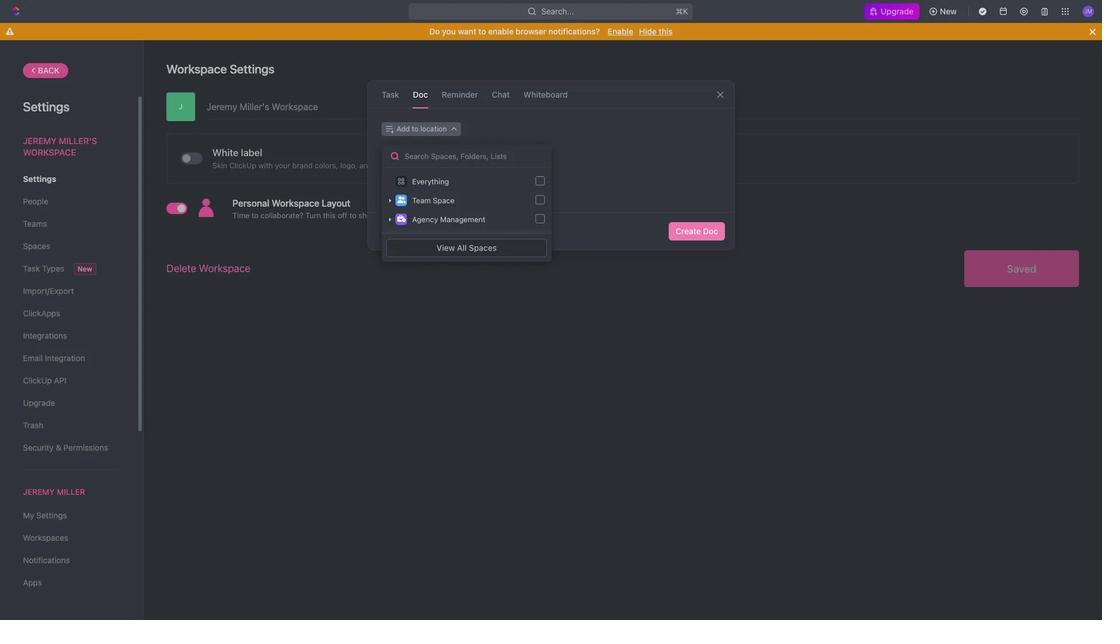 Task type: locate. For each thing, give the bounding box(es) containing it.
with
[[258, 160, 273, 170]]

to down personal
[[252, 211, 259, 220]]

1 vertical spatial clickup
[[23, 375, 52, 385]]

spaces inside "link"
[[23, 241, 50, 251]]

custom
[[381, 160, 406, 170]]

designed
[[419, 211, 451, 220]]

this right hide on the top right of page
[[659, 26, 673, 36]]

spaces
[[23, 241, 50, 251], [469, 243, 497, 253]]

trash link
[[23, 416, 114, 435]]

doc right create
[[703, 226, 718, 236]]

1 vertical spatial new
[[77, 265, 92, 273]]

new inside settings element
[[77, 265, 92, 273]]

1 horizontal spatial clickup
[[229, 160, 256, 170]]

integrations
[[23, 331, 67, 340]]

1 horizontal spatial upgrade
[[881, 6, 914, 16]]

brand
[[292, 160, 313, 170]]

upgrade down the clickup api
[[23, 398, 55, 408]]

1 vertical spatial jeremy
[[23, 487, 55, 497]]

clickup left api on the bottom left of the page
[[23, 375, 52, 385]]

dialog
[[367, 80, 735, 250]]

settings
[[230, 62, 275, 76], [23, 99, 70, 114], [23, 174, 56, 184], [36, 511, 67, 520]]

task
[[382, 89, 399, 99], [23, 264, 40, 273]]

task for task types
[[23, 264, 40, 273]]

0 vertical spatial this
[[659, 26, 673, 36]]

1 jeremy from the top
[[23, 135, 57, 146]]

task button
[[382, 81, 399, 108]]

0 horizontal spatial upgrade link
[[23, 393, 114, 413]]

search...
[[542, 6, 574, 16]]

to right add
[[412, 125, 419, 133]]

jeremy miller's workspace
[[23, 135, 97, 157]]

clickup inside white label skin clickup with your brand colors, logo, and a custom url.
[[229, 160, 256, 170]]

security
[[23, 443, 54, 452]]

all
[[379, 211, 387, 220]]

1 vertical spatial upgrade link
[[23, 393, 114, 413]]

upgrade link left new button on the top right of the page
[[865, 3, 920, 20]]

1 vertical spatial this
[[323, 211, 336, 220]]

1 horizontal spatial spaces
[[469, 243, 497, 253]]

task left types
[[23, 264, 40, 273]]

workspace up collaborate?
[[272, 198, 319, 208]]

teams
[[23, 219, 47, 229]]

1 horizontal spatial new
[[940, 6, 957, 16]]

doc
[[413, 89, 428, 99], [703, 226, 718, 236]]

jeremy left miller's on the top of page
[[23, 135, 57, 146]]

2 jeremy from the top
[[23, 487, 55, 497]]

miller
[[57, 487, 85, 497]]

security & permissions
[[23, 443, 108, 452]]

clickup
[[229, 160, 256, 170], [23, 375, 52, 385]]

view all spaces
[[437, 243, 497, 253]]

spaces down teams
[[23, 241, 50, 251]]

this inside personal workspace layout time to collaborate? turn this off to show all features designed for team productivity.
[[323, 211, 336, 220]]

a
[[374, 160, 379, 170]]

0 horizontal spatial clickup
[[23, 375, 52, 385]]

clickup inside clickup api link
[[23, 375, 52, 385]]

spaces right all
[[469, 243, 497, 253]]

task inside settings element
[[23, 264, 40, 273]]

people link
[[23, 192, 114, 211]]

0 horizontal spatial this
[[323, 211, 336, 220]]

import/export link
[[23, 281, 114, 301]]

1 horizontal spatial doc
[[703, 226, 718, 236]]

team space
[[412, 196, 455, 205]]

team
[[465, 211, 482, 220]]

my settings link
[[23, 506, 114, 525]]

1 vertical spatial doc
[[703, 226, 718, 236]]

settings element
[[0, 40, 144, 620]]

0 horizontal spatial new
[[77, 265, 92, 273]]

jeremy up my settings
[[23, 487, 55, 497]]

workspace right delete
[[199, 262, 250, 274]]

0 vertical spatial jeremy
[[23, 135, 57, 146]]

1 horizontal spatial upgrade link
[[865, 3, 920, 20]]

1 vertical spatial upgrade
[[23, 398, 55, 408]]

jeremy for jeremy miller's workspace
[[23, 135, 57, 146]]

0 horizontal spatial spaces
[[23, 241, 50, 251]]

your
[[275, 160, 290, 170]]

upgrade inside settings element
[[23, 398, 55, 408]]

jeremy
[[23, 135, 57, 146], [23, 487, 55, 497]]

do you want to enable browser notifications? enable hide this
[[429, 26, 673, 36]]

apps
[[23, 578, 42, 587]]

personal workspace layout time to collaborate? turn this off to show all features designed for team productivity.
[[233, 198, 528, 220]]

saved
[[1007, 263, 1037, 275]]

add to location button
[[382, 122, 461, 136]]

0 vertical spatial upgrade
[[881, 6, 914, 16]]

0 vertical spatial doc
[[413, 89, 428, 99]]

email
[[23, 353, 43, 363]]

1 vertical spatial task
[[23, 264, 40, 273]]

workspace inside jeremy miller's workspace
[[23, 147, 76, 157]]

0 vertical spatial task
[[382, 89, 399, 99]]

task types
[[23, 264, 64, 273]]

skin
[[212, 160, 227, 170]]

for
[[453, 211, 463, 220]]

Search Spaces, Folders, Lists text field
[[382, 145, 552, 168]]

do
[[429, 26, 440, 36]]

location
[[420, 125, 447, 133]]

upgrade link up trash link
[[23, 393, 114, 413]]

view
[[437, 243, 455, 253]]

1 horizontal spatial task
[[382, 89, 399, 99]]

logo,
[[340, 160, 357, 170]]

0 horizontal spatial doc
[[413, 89, 428, 99]]

jeremy for jeremy miller
[[23, 487, 55, 497]]

to inside add to location button
[[412, 125, 419, 133]]

Name this Doc... field
[[368, 143, 734, 157]]

workspace down miller's on the top of page
[[23, 147, 76, 157]]

workspace inside button
[[199, 262, 250, 274]]

notifications link
[[23, 551, 114, 570]]

0 vertical spatial clickup
[[229, 160, 256, 170]]

upgrade
[[881, 6, 914, 16], [23, 398, 55, 408]]

upgrade left new button on the top right of the page
[[881, 6, 914, 16]]

clickup down label
[[229, 160, 256, 170]]

delete workspace button
[[166, 256, 250, 281]]

task left doc button
[[382, 89, 399, 99]]

jeremy inside jeremy miller's workspace
[[23, 135, 57, 146]]

permissions
[[63, 443, 108, 452]]

email integration
[[23, 353, 85, 363]]

this left off
[[323, 211, 336, 220]]

people
[[23, 196, 48, 206]]

integration
[[45, 353, 85, 363]]

to right want
[[478, 26, 486, 36]]

new
[[940, 6, 957, 16], [77, 265, 92, 273]]

to right off
[[350, 211, 357, 220]]

workspace settings
[[166, 62, 275, 76]]

back link
[[23, 63, 68, 78]]

doc right task button
[[413, 89, 428, 99]]

0 horizontal spatial upgrade
[[23, 398, 55, 408]]

0 vertical spatial new
[[940, 6, 957, 16]]

apps link
[[23, 573, 114, 593]]

user group image
[[397, 197, 406, 203]]

0 horizontal spatial task
[[23, 264, 40, 273]]

this
[[659, 26, 673, 36], [323, 211, 336, 220]]

delete
[[166, 262, 196, 274]]



Task type: describe. For each thing, give the bounding box(es) containing it.
types
[[42, 264, 64, 273]]

label
[[241, 147, 262, 158]]

off
[[338, 211, 348, 220]]

enable
[[608, 26, 633, 36]]

management
[[440, 215, 486, 224]]

agency management
[[412, 215, 486, 224]]

clickup api link
[[23, 371, 114, 390]]

whiteboard
[[524, 89, 568, 99]]

spaces inside button
[[469, 243, 497, 253]]

space
[[433, 196, 455, 205]]

agency
[[412, 215, 438, 224]]

personal
[[233, 198, 269, 208]]

spaces link
[[23, 237, 114, 256]]

settings link
[[23, 169, 114, 189]]

j
[[179, 102, 183, 111]]

&
[[56, 443, 61, 452]]

chat button
[[492, 81, 510, 108]]

hide
[[639, 26, 657, 36]]

task for task
[[382, 89, 399, 99]]

saved button
[[965, 250, 1079, 287]]

white
[[212, 147, 239, 158]]

browser
[[516, 26, 547, 36]]

dialog containing task
[[367, 80, 735, 250]]

api
[[54, 375, 66, 385]]

reminder
[[442, 89, 478, 99]]

delete workspace
[[166, 262, 250, 274]]

all
[[457, 243, 467, 253]]

email integration link
[[23, 348, 114, 368]]

view all spaces button
[[386, 239, 547, 257]]

business time image
[[397, 216, 406, 222]]

productivity.
[[484, 211, 528, 220]]

turn
[[305, 211, 321, 220]]

enable
[[488, 26, 514, 36]]

everything
[[412, 177, 449, 186]]

create
[[676, 226, 701, 236]]

workspace up the j
[[166, 62, 227, 76]]

integrations link
[[23, 326, 114, 346]]

security & permissions link
[[23, 438, 114, 458]]

url.
[[408, 160, 425, 170]]

time
[[233, 211, 250, 220]]

new button
[[924, 2, 964, 21]]

import/export
[[23, 286, 74, 296]]

clickapps
[[23, 308, 60, 318]]

collaborate?
[[261, 211, 303, 220]]

⌘k
[[676, 6, 689, 16]]

clickapps link
[[23, 304, 114, 323]]

layout
[[322, 198, 351, 208]]

add to location
[[397, 125, 447, 133]]

new inside button
[[940, 6, 957, 16]]

miller's
[[59, 135, 97, 146]]

0 vertical spatial upgrade link
[[865, 3, 920, 20]]

my
[[23, 511, 34, 520]]

team
[[412, 196, 431, 205]]

teams link
[[23, 214, 114, 234]]

Team Na﻿me text field
[[207, 92, 1079, 119]]

show
[[359, 211, 377, 220]]

doc button
[[413, 81, 428, 108]]

trash
[[23, 420, 43, 430]]

back
[[38, 65, 60, 75]]

notifications?
[[549, 26, 600, 36]]

add to location button
[[382, 122, 461, 136]]

workspaces
[[23, 533, 68, 543]]

settings inside 'link'
[[23, 174, 56, 184]]

jeremy miller
[[23, 487, 85, 497]]

notifications
[[23, 555, 70, 565]]

you
[[442, 26, 456, 36]]

doc inside button
[[703, 226, 718, 236]]

and
[[360, 160, 372, 170]]

colors,
[[315, 160, 338, 170]]

reminder button
[[442, 81, 478, 108]]

create doc
[[676, 226, 718, 236]]

workspace inside personal workspace layout time to collaborate? turn this off to show all features designed for team productivity.
[[272, 198, 319, 208]]

chat
[[492, 89, 510, 99]]

add
[[397, 125, 410, 133]]

whiteboard button
[[524, 81, 568, 108]]

create doc button
[[669, 222, 725, 241]]

want
[[458, 26, 476, 36]]

workspaces link
[[23, 528, 114, 548]]

features
[[389, 211, 417, 220]]

1 horizontal spatial this
[[659, 26, 673, 36]]

private
[[402, 226, 428, 236]]

white label skin clickup with your brand colors, logo, and a custom url.
[[212, 147, 425, 170]]



Task type: vqa. For each thing, say whether or not it's contained in the screenshot.
security
yes



